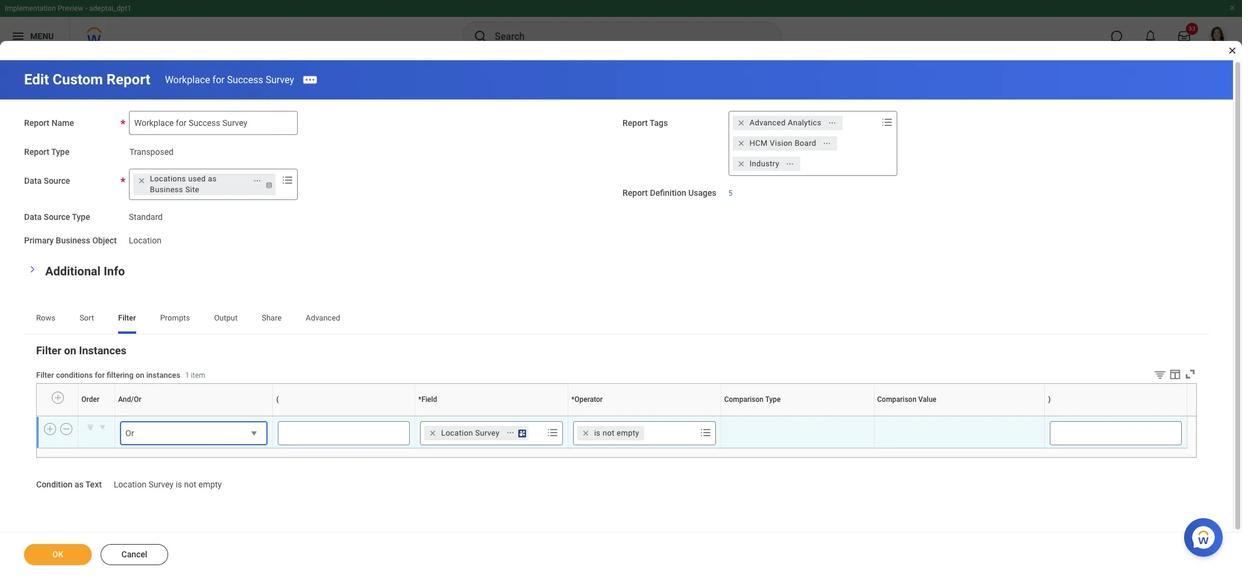 Task type: describe. For each thing, give the bounding box(es) containing it.
data for data source
[[24, 176, 42, 186]]

x small image for location survey
[[427, 427, 439, 439]]

or button
[[120, 421, 268, 447]]

prompts image for as
[[280, 173, 295, 188]]

close edit custom report image
[[1228, 46, 1238, 55]]

locations used as business site, press delete to clear value. option
[[133, 174, 275, 195]]

filter for filter on instances
[[36, 344, 61, 357]]

implementation
[[5, 4, 56, 13]]

advanced analytics, press delete to clear value. option
[[733, 116, 843, 130]]

advanced analytics element
[[750, 118, 822, 128]]

industry, press delete to clear value. option
[[733, 157, 801, 171]]

caret bottom image
[[84, 421, 97, 433]]

row element containing order
[[37, 384, 1190, 416]]

field button
[[491, 416, 493, 416]]

workplace for success survey
[[165, 74, 294, 85]]

as inside locations used as business site
[[208, 174, 217, 183]]

comparison value
[[878, 396, 937, 404]]

prompts
[[160, 313, 190, 322]]

* for operator
[[572, 396, 575, 404]]

advanced analytics
[[750, 118, 822, 127]]

select to filter grid data image
[[1154, 368, 1168, 381]]

filter conditions for filtering on instances 1 item
[[36, 371, 205, 380]]

report for report name
[[24, 118, 49, 128]]

board
[[795, 139, 817, 148]]

standard
[[129, 212, 163, 222]]

Report Name text field
[[129, 111, 298, 135]]

workday assistant region
[[1185, 514, 1228, 557]]

data source
[[24, 176, 70, 186]]

hcm
[[750, 139, 768, 148]]

report for report tags
[[623, 118, 648, 128]]

prompts image for empty
[[699, 426, 713, 440]]

report definition usages
[[623, 188, 717, 198]]

survey for location survey
[[475, 429, 500, 438]]

comparison type
[[725, 396, 781, 404]]

search image
[[473, 29, 488, 43]]

chevron down image
[[28, 262, 37, 277]]

plus image
[[46, 424, 54, 435]]

is not empty
[[595, 429, 640, 438]]

not inside is not empty 'element'
[[603, 429, 615, 438]]

filtering
[[107, 371, 134, 380]]

cancel
[[122, 550, 147, 560]]

1 horizontal spatial and/or
[[193, 416, 195, 416]]

field inside row element
[[422, 396, 437, 404]]

1 horizontal spatial operator
[[643, 416, 646, 416]]

edit custom report dialog
[[0, 0, 1243, 577]]

vision
[[770, 139, 793, 148]]

tab list inside edit custom report main content
[[24, 305, 1210, 334]]

items selected list box
[[730, 113, 879, 174]]

profile logan mcneil element
[[1202, 23, 1236, 49]]

conditions
[[56, 371, 93, 380]]

* operator
[[572, 396, 603, 404]]

filter on instances group
[[36, 343, 1198, 491]]

location survey is not empty
[[114, 480, 222, 489]]

1 vertical spatial is
[[176, 480, 182, 489]]

rows
[[36, 313, 55, 322]]

1 vertical spatial value
[[961, 416, 962, 416]]

industry
[[750, 159, 780, 168]]

1 horizontal spatial (
[[344, 416, 344, 416]]

location for 'location' element
[[129, 236, 162, 245]]

none text field inside row element
[[1051, 421, 1183, 445]]

location element
[[129, 233, 162, 245]]

text
[[85, 480, 102, 489]]

) button
[[1116, 416, 1117, 416]]

) inside row element
[[1049, 396, 1051, 404]]

order for order
[[81, 396, 99, 404]]

report name
[[24, 118, 74, 128]]

related actions image for location survey
[[507, 429, 515, 437]]

1
[[185, 371, 189, 380]]

sort
[[80, 313, 94, 322]]

1 horizontal spatial survey
[[266, 74, 294, 85]]

value inside row element
[[919, 396, 937, 404]]

report for report type
[[24, 147, 49, 157]]

item
[[191, 371, 205, 380]]

implementation preview -   adeptai_dpt1
[[5, 4, 131, 13]]

preview
[[58, 4, 83, 13]]

report tags
[[623, 118, 668, 128]]

custom
[[53, 71, 103, 88]]

order column header
[[78, 416, 115, 417]]

source for data source
[[44, 176, 70, 186]]

1 horizontal spatial prompts image
[[546, 426, 560, 440]]

0 vertical spatial on
[[64, 344, 76, 357]]

advanced for advanced
[[306, 313, 341, 322]]

name
[[52, 118, 74, 128]]

* field
[[419, 396, 437, 404]]

minus image
[[62, 424, 71, 435]]

info
[[104, 264, 125, 278]]

prompts image
[[880, 115, 895, 130]]

row element containing or
[[37, 417, 1188, 448]]

filter for filter
[[118, 313, 136, 322]]

advanced for advanced analytics
[[750, 118, 786, 127]]

report right the custom
[[107, 71, 151, 88]]

and/or inside row element
[[118, 396, 141, 404]]

primary
[[24, 236, 54, 245]]

primary business object
[[24, 236, 117, 245]]

order for order and/or ( field operator comparison type comparison value )
[[96, 416, 97, 416]]

source for data source type
[[44, 212, 70, 222]]

usages
[[689, 188, 717, 198]]

and/or button
[[193, 416, 195, 416]]

click to view/edit grid preferences image
[[1169, 368, 1183, 381]]

related actions image for locations used as business site
[[253, 177, 262, 185]]

filter for filter conditions for filtering on instances 1 item
[[36, 371, 54, 380]]



Task type: locate. For each thing, give the bounding box(es) containing it.
data down report type
[[24, 176, 42, 186]]

x small image left hcm
[[736, 137, 748, 150]]

1 horizontal spatial *
[[572, 396, 575, 404]]

object
[[92, 236, 117, 245]]

plus image
[[54, 393, 62, 403]]

analytics
[[788, 118, 822, 127]]

empty
[[617, 429, 640, 438], [199, 480, 222, 489]]

location survey
[[441, 429, 500, 438]]

x small image for is not empty
[[580, 427, 592, 439]]

1 horizontal spatial empty
[[617, 429, 640, 438]]

location
[[129, 236, 162, 245], [441, 429, 473, 438], [114, 480, 147, 489]]

caret down image
[[97, 421, 109, 433]]

2 vertical spatial filter
[[36, 371, 54, 380]]

site
[[185, 185, 199, 194]]

0 horizontal spatial advanced
[[306, 313, 341, 322]]

1 vertical spatial (
[[344, 416, 344, 416]]

toolbar inside filter on instances group
[[1145, 368, 1198, 383]]

filter on instances
[[36, 344, 127, 357]]

0 vertical spatial empty
[[617, 429, 640, 438]]

x small image down * field in the bottom of the page
[[427, 427, 439, 439]]

1 horizontal spatial business
[[150, 185, 183, 194]]

x small image inside is not empty, press delete to clear value. option
[[580, 427, 592, 439]]

operator inside row element
[[575, 396, 603, 404]]

location for location survey
[[441, 429, 473, 438]]

related actions image right locations used as business site element
[[253, 177, 262, 185]]

operator up order and/or ( field operator comparison type comparison value )
[[575, 396, 603, 404]]

locations used as business site
[[150, 174, 217, 194]]

1 data from the top
[[24, 176, 42, 186]]

x small image inside 'locations used as business site, press delete to clear value.' option
[[136, 175, 148, 187]]

row element up is not empty
[[37, 384, 1190, 416]]

business down locations at top left
[[150, 185, 183, 194]]

x small image left advanced analytics element
[[736, 117, 748, 129]]

additional
[[45, 264, 101, 278]]

0 horizontal spatial not
[[184, 480, 196, 489]]

order and/or ( field operator comparison type comparison value )
[[96, 416, 1116, 416]]

edit custom report main content
[[0, 60, 1243, 577]]

1 horizontal spatial for
[[213, 74, 225, 85]]

edit
[[24, 71, 49, 88]]

data source type element
[[129, 205, 163, 223]]

prompts image
[[280, 173, 295, 188], [546, 426, 560, 440], [699, 426, 713, 440]]

ok button
[[24, 545, 92, 566]]

0 vertical spatial not
[[603, 429, 615, 438]]

is inside 'element'
[[595, 429, 601, 438]]

for left filtering
[[95, 371, 105, 380]]

business
[[150, 185, 183, 194], [56, 236, 90, 245]]

is down order and/or ( field operator comparison type comparison value )
[[595, 429, 601, 438]]

0 vertical spatial for
[[213, 74, 225, 85]]

none text field inside row element
[[278, 421, 410, 445]]

data up primary
[[24, 212, 42, 222]]

comparison value column header
[[874, 416, 1046, 417]]

1 horizontal spatial field
[[491, 416, 492, 416]]

1 vertical spatial for
[[95, 371, 105, 380]]

instances
[[79, 344, 127, 357]]

edit custom report
[[24, 71, 151, 88]]

x small image for hcm vision board
[[736, 137, 748, 150]]

0 horizontal spatial prompts image
[[280, 173, 295, 188]]

location for location survey is not empty
[[114, 480, 147, 489]]

row element
[[37, 384, 1190, 416], [37, 417, 1188, 448]]

0 vertical spatial is
[[595, 429, 601, 438]]

0 vertical spatial (
[[276, 396, 279, 404]]

0 vertical spatial and/or
[[118, 396, 141, 404]]

1 horizontal spatial value
[[961, 416, 962, 416]]

1 vertical spatial source
[[44, 212, 70, 222]]

survey for location survey is not empty
[[149, 480, 174, 489]]

0 vertical spatial row element
[[37, 384, 1190, 416]]

is down or popup button
[[176, 480, 182, 489]]

-
[[85, 4, 88, 13]]

0 vertical spatial value
[[919, 396, 937, 404]]

business inside locations used as business site
[[150, 185, 183, 194]]

source
[[44, 176, 70, 186], [44, 212, 70, 222]]

locations
[[150, 174, 186, 183]]

1 horizontal spatial is
[[595, 429, 601, 438]]

0 horizontal spatial )
[[1049, 396, 1051, 404]]

0 vertical spatial advanced
[[750, 118, 786, 127]]

report left the name
[[24, 118, 49, 128]]

not down order and/or ( field operator comparison type comparison value )
[[603, 429, 615, 438]]

x small image for locations used as business site
[[136, 175, 148, 187]]

0 horizontal spatial on
[[64, 344, 76, 357]]

x small image inside advanced analytics, press delete to clear value. option
[[736, 117, 748, 129]]

x small image inside the location survey, press delete to clear value. option
[[427, 427, 439, 439]]

related actions image inside advanced analytics, press delete to clear value. option
[[829, 119, 837, 127]]

as inside filter on instances group
[[75, 480, 84, 489]]

is
[[595, 429, 601, 438], [176, 480, 182, 489]]

business down data source type
[[56, 236, 90, 245]]

x small image down order and/or ( field operator comparison type comparison value )
[[580, 427, 592, 439]]

2 horizontal spatial prompts image
[[699, 426, 713, 440]]

condition as text
[[36, 480, 102, 489]]

cancel button
[[101, 545, 168, 566]]

1 vertical spatial and/or
[[193, 416, 195, 416]]

additional info button
[[45, 264, 125, 278]]

0 vertical spatial order
[[81, 396, 99, 404]]

2 data from the top
[[24, 212, 42, 222]]

definition
[[650, 188, 687, 198]]

filter
[[118, 313, 136, 322], [36, 344, 61, 357], [36, 371, 54, 380]]

industry element
[[750, 159, 780, 169]]

and/or down "filter conditions for filtering on instances 1 item" at the bottom left of page
[[118, 396, 141, 404]]

filter on instances button
[[36, 344, 127, 357]]

implementation preview -   adeptai_dpt1 banner
[[0, 0, 1243, 55]]

0 horizontal spatial empty
[[199, 480, 222, 489]]

comparison
[[725, 396, 764, 404], [878, 396, 917, 404], [795, 416, 799, 416], [958, 416, 961, 416]]

2 row element from the top
[[37, 417, 1188, 448]]

operator
[[575, 396, 603, 404], [643, 416, 646, 416]]

0 vertical spatial source
[[44, 176, 70, 186]]

source up primary business object
[[44, 212, 70, 222]]

None text field
[[1051, 421, 1183, 445]]

0 horizontal spatial (
[[276, 396, 279, 404]]

1 vertical spatial business
[[56, 236, 90, 245]]

1 vertical spatial on
[[136, 371, 144, 380]]

related actions image
[[829, 119, 837, 127], [786, 160, 795, 168], [253, 177, 262, 185], [507, 429, 515, 437]]

0 vertical spatial data
[[24, 176, 42, 186]]

0 horizontal spatial business
[[56, 236, 90, 245]]

0 horizontal spatial for
[[95, 371, 105, 380]]

tags
[[650, 118, 668, 128]]

1 vertical spatial x small image
[[736, 137, 748, 150]]

instances
[[146, 371, 180, 380]]

adeptai_dpt1
[[89, 4, 131, 13]]

inbox large image
[[1179, 30, 1191, 42]]

2 vertical spatial x small image
[[580, 427, 592, 439]]

notifications large image
[[1145, 30, 1157, 42]]

0 vertical spatial operator
[[575, 396, 603, 404]]

0 vertical spatial filter
[[118, 313, 136, 322]]

filter up plus image
[[36, 371, 54, 380]]

1 row element from the top
[[37, 384, 1190, 416]]

survey
[[266, 74, 294, 85], [475, 429, 500, 438], [149, 480, 174, 489]]

tab list
[[24, 305, 1210, 334]]

and/or up or popup button
[[193, 416, 195, 416]]

operator button
[[643, 416, 646, 416]]

not down or popup button
[[184, 480, 196, 489]]

x small image left locations at top left
[[136, 175, 148, 187]]

tab list containing rows
[[24, 305, 1210, 334]]

related actions image inside the location survey, press delete to clear value. option
[[507, 429, 515, 437]]

( button
[[344, 416, 345, 416]]

report type
[[24, 147, 70, 157]]

1 vertical spatial order
[[96, 416, 97, 416]]

2 horizontal spatial x small image
[[736, 158, 748, 170]]

on right filtering
[[136, 371, 144, 380]]

1 vertical spatial not
[[184, 480, 196, 489]]

0 vertical spatial location
[[129, 236, 162, 245]]

related actions image up related actions icon on the top of page
[[829, 119, 837, 127]]

0 horizontal spatial as
[[75, 480, 84, 489]]

x small image for advanced analytics
[[736, 117, 748, 129]]

0 vertical spatial field
[[422, 396, 437, 404]]

output
[[214, 313, 238, 322]]

type inside row element
[[766, 396, 781, 404]]

1 vertical spatial advanced
[[306, 313, 341, 322]]

filter down rows at the left bottom of page
[[36, 344, 61, 357]]

1 vertical spatial x small image
[[136, 175, 148, 187]]

survey inside option
[[475, 429, 500, 438]]

locations used as business site element
[[150, 174, 247, 195]]

report left tags
[[623, 118, 648, 128]]

1 vertical spatial data
[[24, 212, 42, 222]]

None text field
[[278, 421, 410, 445]]

hcm vision board
[[750, 139, 817, 148]]

order up order "column header"
[[81, 396, 99, 404]]

toolbar
[[1145, 368, 1198, 383]]

x small image
[[736, 117, 748, 129], [736, 137, 748, 150], [427, 427, 439, 439]]

0 vertical spatial x small image
[[736, 117, 748, 129]]

x small image for industry
[[736, 158, 748, 170]]

0 vertical spatial x small image
[[736, 158, 748, 170]]

1 vertical spatial survey
[[475, 429, 500, 438]]

related actions image for industry
[[786, 160, 795, 168]]

empty inside 'element'
[[617, 429, 640, 438]]

* for field
[[419, 396, 422, 404]]

1 horizontal spatial x small image
[[580, 427, 592, 439]]

0 horizontal spatial survey
[[149, 480, 174, 489]]

2 vertical spatial x small image
[[427, 427, 439, 439]]

additional info
[[45, 264, 125, 278]]

advanced right share in the left bottom of the page
[[306, 313, 341, 322]]

)
[[1049, 396, 1051, 404], [1116, 416, 1116, 416]]

1 horizontal spatial not
[[603, 429, 615, 438]]

on
[[64, 344, 76, 357], [136, 371, 144, 380]]

1 vertical spatial row element
[[37, 417, 1188, 448]]

1 vertical spatial field
[[491, 416, 492, 416]]

1 vertical spatial empty
[[199, 480, 222, 489]]

*
[[419, 396, 422, 404], [572, 396, 575, 404]]

fullscreen image
[[1184, 368, 1198, 381]]

as left text
[[75, 480, 84, 489]]

value
[[919, 396, 937, 404], [961, 416, 962, 416]]

report up data source
[[24, 147, 49, 157]]

2 vertical spatial location
[[114, 480, 147, 489]]

2 vertical spatial survey
[[149, 480, 174, 489]]

comparison type button
[[795, 416, 801, 416]]

0 horizontal spatial operator
[[575, 396, 603, 404]]

type
[[51, 147, 70, 157], [72, 212, 90, 222], [766, 396, 781, 404], [799, 416, 800, 416]]

1 vertical spatial as
[[75, 480, 84, 489]]

x small image inside the industry, press delete to clear value. option
[[736, 158, 748, 170]]

not
[[603, 429, 615, 438], [184, 480, 196, 489]]

1 * from the left
[[419, 396, 422, 404]]

used
[[188, 174, 206, 183]]

related actions image
[[823, 139, 832, 148]]

hcm vision board, press delete to clear value. option
[[733, 136, 838, 151]]

workplace
[[165, 74, 210, 85]]

for
[[213, 74, 225, 85], [95, 371, 105, 380]]

0 vertical spatial survey
[[266, 74, 294, 85]]

(
[[276, 396, 279, 404], [344, 416, 344, 416]]

related actions image down hcm vision board, press delete to clear value. option
[[786, 160, 795, 168]]

related actions image for advanced analytics
[[829, 119, 837, 127]]

close environment banner image
[[1230, 4, 1237, 11]]

location survey element
[[441, 428, 500, 439]]

share
[[262, 313, 282, 322]]

0 horizontal spatial and/or
[[118, 396, 141, 404]]

5
[[729, 189, 733, 198]]

advanced
[[750, 118, 786, 127], [306, 313, 341, 322]]

order up the caret bottom image at the bottom of page
[[96, 416, 97, 416]]

2 horizontal spatial survey
[[475, 429, 500, 438]]

related actions image right location survey element
[[507, 429, 515, 437]]

report for report definition usages
[[623, 188, 648, 198]]

field
[[422, 396, 437, 404], [491, 416, 492, 416]]

2 source from the top
[[44, 212, 70, 222]]

0 horizontal spatial value
[[919, 396, 937, 404]]

0 horizontal spatial field
[[422, 396, 437, 404]]

0 vertical spatial as
[[208, 174, 217, 183]]

1 source from the top
[[44, 176, 70, 186]]

data for data source type
[[24, 212, 42, 222]]

filter right sort
[[118, 313, 136, 322]]

1 horizontal spatial on
[[136, 371, 144, 380]]

hcm vision board element
[[750, 138, 817, 149]]

1 horizontal spatial as
[[208, 174, 217, 183]]

or
[[125, 429, 134, 438]]

2 * from the left
[[572, 396, 575, 404]]

location survey, press delete to clear value. option
[[425, 426, 529, 441]]

advanced inside option
[[750, 118, 786, 127]]

success
[[227, 74, 263, 85]]

1 vertical spatial filter
[[36, 344, 61, 357]]

row element down order and/or ( field operator comparison type comparison value )
[[37, 417, 1188, 448]]

1 vertical spatial location
[[441, 429, 473, 438]]

and/or
[[118, 396, 141, 404], [193, 416, 195, 416]]

data source type
[[24, 212, 90, 222]]

0 horizontal spatial x small image
[[136, 175, 148, 187]]

1 horizontal spatial )
[[1116, 416, 1116, 416]]

location inside location survey element
[[441, 429, 473, 438]]

condition
[[36, 480, 73, 489]]

advanced up hcm
[[750, 118, 786, 127]]

on up conditions
[[64, 344, 76, 357]]

1 horizontal spatial advanced
[[750, 118, 786, 127]]

for left success on the left
[[213, 74, 225, 85]]

1 vertical spatial operator
[[643, 416, 646, 416]]

order inside row element
[[81, 396, 99, 404]]

is not empty, press delete to clear value. option
[[578, 426, 645, 441]]

operator up is not empty, press delete to clear value. option
[[643, 416, 646, 416]]

0 horizontal spatial *
[[419, 396, 422, 404]]

ok
[[52, 550, 63, 560]]

5 button
[[729, 189, 735, 198]]

report left "definition"
[[623, 188, 648, 198]]

data
[[24, 176, 42, 186], [24, 212, 42, 222]]

x small image
[[736, 158, 748, 170], [136, 175, 148, 187], [580, 427, 592, 439]]

0 vertical spatial )
[[1049, 396, 1051, 404]]

workplace for success survey element
[[165, 74, 294, 85]]

1 vertical spatial )
[[1116, 416, 1116, 416]]

report
[[107, 71, 151, 88], [24, 118, 49, 128], [623, 118, 648, 128], [24, 147, 49, 157], [623, 188, 648, 198]]

0 horizontal spatial is
[[176, 480, 182, 489]]

for inside filter on instances group
[[95, 371, 105, 380]]

0 vertical spatial business
[[150, 185, 183, 194]]

as right the used at left top
[[208, 174, 217, 183]]

x small image left industry element at the top right
[[736, 158, 748, 170]]

order
[[81, 396, 99, 404], [96, 416, 97, 416]]

source down report type
[[44, 176, 70, 186]]

is not empty element
[[595, 428, 640, 439]]



Task type: vqa. For each thing, say whether or not it's contained in the screenshot.
the leftmost inbox image
no



